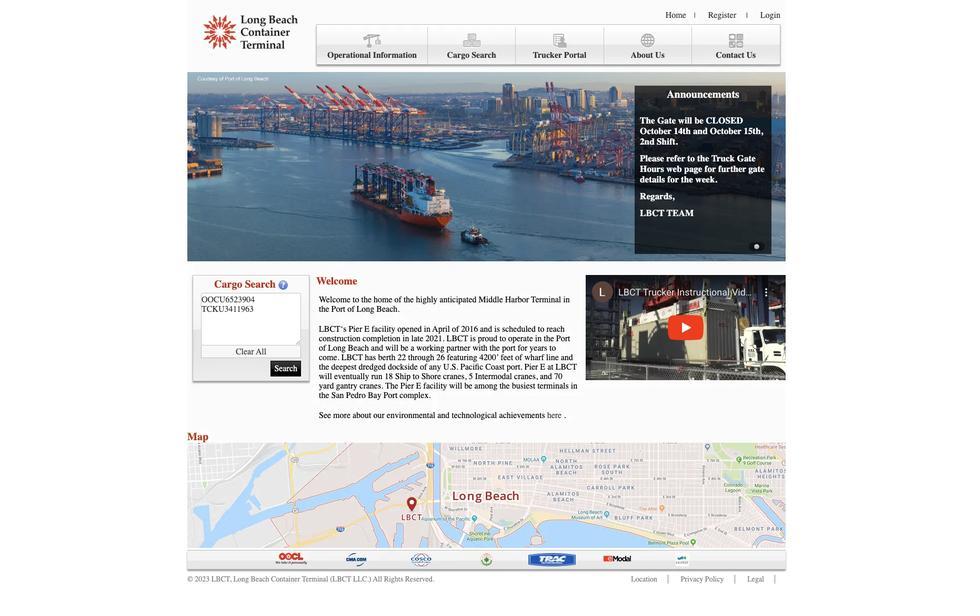 Task type: locate. For each thing, give the bounding box(es) containing it.
a
[[411, 344, 414, 353]]

us
[[655, 51, 665, 60], [747, 51, 756, 60]]

us right about in the right top of the page
[[655, 51, 665, 60]]

18
[[385, 372, 393, 382]]

to left home
[[353, 295, 359, 305]]

menu bar
[[316, 24, 780, 65]]

1 vertical spatial port
[[556, 334, 570, 344]]

pier right lbct's
[[349, 325, 362, 334]]

2 cranes, from the left
[[514, 372, 538, 382]]

cargo search link
[[428, 27, 516, 65]]

beach inside lbct's pier e facility opened in april of 2016 and is scheduled to reach construction completion in late 2021.  lbct is proud to operate in the port of long beach and will be a working partner with the port for years to come.  lbct has berth 22 through 26 featuring 4200' feet of wharf line and the deepest dredged dockside of any u.s. pacific coast port. pier e at lbct will eventually run 18 ship to shore cranes, 5 intermodal cranes, and 70 yard gantry cranes. the pier e facility will be among the busiest terminals in the san pedro bay port complex.
[[348, 344, 369, 353]]

container
[[271, 575, 300, 584]]

the inside the gate will be closed october 14th and october 15th, 2nd shift.
[[640, 115, 655, 126]]

0 vertical spatial search
[[472, 51, 496, 60]]

cargo inside 'link'
[[447, 51, 470, 60]]

the up lbct's
[[319, 305, 329, 314]]

october up truck
[[710, 126, 742, 136]]

1 vertical spatial gate
[[737, 153, 756, 164]]

1 vertical spatial beach
[[251, 575, 269, 584]]

0 horizontal spatial be
[[401, 344, 408, 353]]

1 horizontal spatial |
[[746, 11, 748, 20]]

0 vertical spatial port
[[331, 305, 345, 314]]

1 horizontal spatial port
[[383, 391, 398, 400]]

0 horizontal spatial us
[[655, 51, 665, 60]]

2 horizontal spatial long
[[357, 305, 374, 314]]

be left among
[[464, 382, 472, 391]]

2 horizontal spatial be
[[694, 115, 704, 126]]

1 vertical spatial the
[[385, 382, 398, 391]]

be left closed at right top
[[694, 115, 704, 126]]

register
[[708, 11, 736, 20]]

long down lbct's
[[328, 344, 346, 353]]

1 horizontal spatial gate
[[737, 153, 756, 164]]

pier right port.
[[524, 363, 538, 372]]

0 horizontal spatial beach
[[251, 575, 269, 584]]

e
[[364, 325, 369, 334], [540, 363, 545, 372], [416, 382, 421, 391]]

complex.
[[400, 391, 431, 400]]

in right operate
[[535, 334, 542, 344]]

to right refer at right
[[687, 153, 695, 164]]

0 horizontal spatial the
[[385, 382, 398, 391]]

in up reach
[[563, 295, 570, 305]]

operational information link
[[317, 27, 428, 65]]

to inside please refer to the truck gate hours web page for further gate details for the week.
[[687, 153, 695, 164]]

| left login
[[746, 11, 748, 20]]

lbct
[[640, 208, 665, 218], [447, 334, 468, 344], [341, 353, 363, 363], [556, 363, 577, 372]]

0 vertical spatial long
[[357, 305, 374, 314]]

welcome for welcome to the home of the highly anticipated middle harbor terminal in the port of long beach.
[[319, 295, 351, 305]]

terminal left (lbct at left
[[302, 575, 328, 584]]

1 horizontal spatial pier
[[400, 382, 414, 391]]

| right home
[[694, 11, 696, 20]]

shore
[[421, 372, 441, 382]]

0 horizontal spatial e
[[364, 325, 369, 334]]

1 horizontal spatial facility
[[423, 382, 447, 391]]

dredged
[[359, 363, 386, 372]]

the up yard
[[319, 363, 329, 372]]

trucker
[[533, 51, 562, 60]]

all right 'clear'
[[256, 347, 266, 357]]

2023
[[195, 575, 210, 584]]

the up line
[[544, 334, 554, 344]]

llc.)
[[353, 575, 371, 584]]

any
[[429, 363, 441, 372]]

0 horizontal spatial |
[[694, 11, 696, 20]]

1 us from the left
[[655, 51, 665, 60]]

5
[[469, 372, 473, 382]]

privacy policy link
[[681, 575, 724, 584]]

october up please at the right
[[640, 126, 672, 136]]

pier
[[349, 325, 362, 334], [524, 363, 538, 372], [400, 382, 414, 391]]

is
[[494, 325, 500, 334], [470, 334, 476, 344]]

us for contact us
[[747, 51, 756, 60]]

october
[[640, 126, 672, 136], [710, 126, 742, 136]]

login
[[760, 11, 780, 20]]

will inside the gate will be closed october 14th and october 15th, 2nd shift.
[[678, 115, 692, 126]]

will left a
[[385, 344, 398, 353]]

beach left container
[[251, 575, 269, 584]]

1 horizontal spatial be
[[464, 382, 472, 391]]

feet
[[501, 353, 513, 363]]

port right bay at bottom
[[383, 391, 398, 400]]

working
[[416, 344, 444, 353]]

here link
[[547, 411, 562, 420]]

cargo search
[[447, 51, 496, 60], [214, 278, 276, 290]]

is left scheduled
[[494, 325, 500, 334]]

0 horizontal spatial for
[[518, 344, 527, 353]]

1 horizontal spatial cranes,
[[514, 372, 538, 382]]

0 horizontal spatial october
[[640, 126, 672, 136]]

2 vertical spatial pier
[[400, 382, 414, 391]]

e left at
[[540, 363, 545, 372]]

|
[[694, 11, 696, 20], [746, 11, 748, 20]]

trucker portal
[[533, 51, 587, 60]]

for right 'page'
[[705, 164, 716, 174]]

0 vertical spatial cargo search
[[447, 51, 496, 60]]

pier down dockside
[[400, 382, 414, 391]]

long left the beach.
[[357, 305, 374, 314]]

0 vertical spatial terminal
[[531, 295, 561, 305]]

lbct up featuring
[[447, 334, 468, 344]]

the left port
[[490, 344, 500, 353]]

us for about us
[[655, 51, 665, 60]]

to right years
[[549, 344, 556, 353]]

week.
[[695, 174, 717, 185]]

0 vertical spatial the
[[640, 115, 655, 126]]

1 october from the left
[[640, 126, 672, 136]]

©
[[187, 575, 193, 584]]

the left truck
[[697, 153, 709, 164]]

legal link
[[747, 575, 764, 584]]

1 horizontal spatial is
[[494, 325, 500, 334]]

0 vertical spatial beach
[[348, 344, 369, 353]]

0 horizontal spatial cargo search
[[214, 278, 276, 290]]

2nd
[[640, 136, 655, 147]]

port up line
[[556, 334, 570, 344]]

0 vertical spatial welcome
[[316, 275, 357, 287]]

terminal
[[531, 295, 561, 305], [302, 575, 328, 584]]

(lbct
[[330, 575, 351, 584]]

terminal inside welcome to the home of the highly anticipated middle harbor terminal in the port of long beach.
[[531, 295, 561, 305]]

ship
[[395, 372, 411, 382]]

0 horizontal spatial long
[[233, 575, 249, 584]]

2 us from the left
[[747, 51, 756, 60]]

the up 2nd
[[640, 115, 655, 126]]

gate right truck
[[737, 153, 756, 164]]

more
[[333, 411, 350, 420]]

and right line
[[561, 353, 573, 363]]

e left 'shore'
[[416, 382, 421, 391]]

and right 2016
[[480, 325, 492, 334]]

1 vertical spatial all
[[373, 575, 382, 584]]

1 vertical spatial welcome
[[319, 295, 351, 305]]

of up 'construction'
[[347, 305, 354, 314]]

us right contact at the top right of page
[[747, 51, 756, 60]]

1 horizontal spatial search
[[472, 51, 496, 60]]

scheduled
[[502, 325, 536, 334]]

welcome inside welcome to the home of the highly anticipated middle harbor terminal in the port of long beach.
[[319, 295, 351, 305]]

2 | from the left
[[746, 11, 748, 20]]

1 horizontal spatial long
[[328, 344, 346, 353]]

1 horizontal spatial cargo
[[447, 51, 470, 60]]

coast
[[485, 363, 505, 372]]

0 horizontal spatial terminal
[[302, 575, 328, 584]]

gate inside please refer to the truck gate hours web page for further gate details for the week.
[[737, 153, 756, 164]]

2 horizontal spatial pier
[[524, 363, 538, 372]]

for right details
[[667, 174, 679, 185]]

1 vertical spatial pier
[[524, 363, 538, 372]]

0 horizontal spatial facility
[[372, 325, 395, 334]]

with
[[473, 344, 488, 353]]

terminal right harbor
[[531, 295, 561, 305]]

busiest
[[512, 382, 535, 391]]

1 cranes, from the left
[[443, 372, 467, 382]]

0 horizontal spatial all
[[256, 347, 266, 357]]

please
[[640, 153, 664, 164]]

lbct's
[[319, 325, 347, 334]]

1 horizontal spatial the
[[640, 115, 655, 126]]

harbor
[[505, 295, 529, 305]]

0 horizontal spatial pier
[[349, 325, 362, 334]]

of left any
[[420, 363, 427, 372]]

policy
[[705, 575, 724, 584]]

all right llc.)
[[373, 575, 382, 584]]

us inside 'link'
[[655, 51, 665, 60]]

e up has
[[364, 325, 369, 334]]

to right proud
[[500, 334, 506, 344]]

0 vertical spatial be
[[694, 115, 704, 126]]

partner
[[447, 344, 470, 353]]

u.s.
[[443, 363, 458, 372]]

port up lbct's
[[331, 305, 345, 314]]

0 horizontal spatial gate
[[657, 115, 676, 126]]

berth
[[378, 353, 395, 363]]

gate
[[748, 164, 765, 174]]

1 vertical spatial be
[[401, 344, 408, 353]]

the gate will be closed october 14th and october 15th, 2nd shift.
[[640, 115, 763, 147]]

1 horizontal spatial us
[[747, 51, 756, 60]]

long
[[357, 305, 374, 314], [328, 344, 346, 353], [233, 575, 249, 584]]

1 horizontal spatial e
[[416, 382, 421, 391]]

san
[[331, 391, 344, 400]]

facility down any
[[423, 382, 447, 391]]

2 horizontal spatial port
[[556, 334, 570, 344]]

contact
[[716, 51, 744, 60]]

0 horizontal spatial cranes,
[[443, 372, 467, 382]]

for right port
[[518, 344, 527, 353]]

0 horizontal spatial cargo
[[214, 278, 242, 290]]

welcome for welcome
[[316, 275, 357, 287]]

1 horizontal spatial beach
[[348, 344, 369, 353]]

the
[[697, 153, 709, 164], [681, 174, 693, 185], [361, 295, 372, 305], [404, 295, 414, 305], [319, 305, 329, 314], [544, 334, 554, 344], [490, 344, 500, 353], [319, 363, 329, 372], [500, 382, 510, 391], [319, 391, 329, 400]]

environmental
[[387, 411, 435, 420]]

to inside welcome to the home of the highly anticipated middle harbor terminal in the port of long beach.
[[353, 295, 359, 305]]

operate
[[508, 334, 533, 344]]

please refer to the truck gate hours web page for further gate details for the week.
[[640, 153, 765, 185]]

cranes, left 5
[[443, 372, 467, 382]]

run
[[371, 372, 383, 382]]

1 vertical spatial search
[[245, 278, 276, 290]]

1 vertical spatial long
[[328, 344, 346, 353]]

1 horizontal spatial for
[[667, 174, 679, 185]]

2 horizontal spatial e
[[540, 363, 545, 372]]

see more about our environmental and technological achievements here .
[[319, 411, 566, 420]]

search
[[472, 51, 496, 60], [245, 278, 276, 290]]

april
[[432, 325, 450, 334]]

in
[[563, 295, 570, 305], [424, 325, 430, 334], [403, 334, 409, 344], [535, 334, 542, 344], [571, 382, 577, 391]]

achievements
[[499, 411, 545, 420]]

1 horizontal spatial cargo search
[[447, 51, 496, 60]]

facility
[[372, 325, 395, 334], [423, 382, 447, 391]]

0 vertical spatial pier
[[349, 325, 362, 334]]

and up dredged
[[371, 344, 383, 353]]

is left proud
[[470, 334, 476, 344]]

the right among
[[500, 382, 510, 391]]

portal
[[564, 51, 587, 60]]

details
[[640, 174, 665, 185]]

2 vertical spatial be
[[464, 382, 472, 391]]

facility down the beach.
[[372, 325, 395, 334]]

0 vertical spatial facility
[[372, 325, 395, 334]]

1 | from the left
[[694, 11, 696, 20]]

1 vertical spatial cargo
[[214, 278, 242, 290]]

0 horizontal spatial port
[[331, 305, 345, 314]]

0 vertical spatial cargo
[[447, 51, 470, 60]]

0 vertical spatial all
[[256, 347, 266, 357]]

will left 5
[[449, 382, 462, 391]]

further
[[718, 164, 746, 174]]

cranes, down wharf
[[514, 372, 538, 382]]

long right lbct,
[[233, 575, 249, 584]]

will down announcements
[[678, 115, 692, 126]]

port
[[331, 305, 345, 314], [556, 334, 570, 344], [383, 391, 398, 400]]

in inside welcome to the home of the highly anticipated middle harbor terminal in the port of long beach.
[[563, 295, 570, 305]]

cranes,
[[443, 372, 467, 382], [514, 372, 538, 382]]

1 horizontal spatial october
[[710, 126, 742, 136]]

1 horizontal spatial terminal
[[531, 295, 561, 305]]

2 horizontal spatial for
[[705, 164, 716, 174]]

gate up 'shift.'
[[657, 115, 676, 126]]

be left a
[[401, 344, 408, 353]]

port.
[[507, 363, 522, 372]]

the left highly
[[404, 295, 414, 305]]

0 vertical spatial gate
[[657, 115, 676, 126]]

reserved.
[[405, 575, 434, 584]]

the right "run"
[[385, 382, 398, 391]]

middle
[[479, 295, 503, 305]]

None submit
[[271, 361, 301, 377]]

beach up dredged
[[348, 344, 369, 353]]

lbct right at
[[556, 363, 577, 372]]



Task type: vqa. For each thing, say whether or not it's contained in the screenshot.
'web'
yes



Task type: describe. For each thing, give the bounding box(es) containing it.
15th,
[[744, 126, 763, 136]]

about
[[631, 51, 653, 60]]

2 vertical spatial port
[[383, 391, 398, 400]]

rights
[[384, 575, 403, 584]]

construction
[[319, 334, 361, 344]]

home
[[374, 295, 392, 305]]

privacy
[[681, 575, 703, 584]]

in left late
[[403, 334, 409, 344]]

truck
[[711, 153, 735, 164]]

the left week.
[[681, 174, 693, 185]]

see
[[319, 411, 331, 420]]

in right late
[[424, 325, 430, 334]]

of right feet
[[515, 353, 522, 363]]

about
[[353, 411, 371, 420]]

late
[[411, 334, 423, 344]]

1 vertical spatial e
[[540, 363, 545, 372]]

all inside button
[[256, 347, 266, 357]]

1 horizontal spatial all
[[373, 575, 382, 584]]

the left home
[[361, 295, 372, 305]]

.
[[564, 411, 566, 420]]

14th and
[[674, 126, 708, 136]]

intermodal
[[475, 372, 512, 382]]

come.
[[319, 353, 339, 363]]

lbct team
[[640, 208, 694, 218]]

long inside welcome to the home of the highly anticipated middle harbor terminal in the port of long beach.
[[357, 305, 374, 314]]

lbct,
[[211, 575, 231, 584]]

of right home
[[394, 295, 401, 305]]

shift.
[[657, 136, 678, 147]]

and left technological
[[437, 411, 450, 420]]

line
[[546, 353, 559, 363]]

here
[[547, 411, 562, 420]]

terminals
[[537, 382, 569, 391]]

in right 70
[[571, 382, 577, 391]]

26
[[436, 353, 445, 363]]

trucker portal link
[[516, 27, 604, 65]]

port inside welcome to the home of the highly anticipated middle harbor terminal in the port of long beach.
[[331, 305, 345, 314]]

4200'
[[479, 353, 499, 363]]

contact us link
[[692, 27, 780, 65]]

and left 70
[[540, 372, 552, 382]]

clear all
[[236, 347, 266, 357]]

yard
[[319, 382, 334, 391]]

operational information
[[327, 51, 417, 60]]

lbct left has
[[341, 353, 363, 363]]

2016
[[461, 325, 478, 334]]

reach
[[546, 325, 565, 334]]

cargo search inside 'link'
[[447, 51, 496, 60]]

among
[[474, 382, 497, 391]]

2 october from the left
[[710, 126, 742, 136]]

about us link
[[604, 27, 692, 65]]

closed
[[706, 115, 743, 126]]

at
[[547, 363, 553, 372]]

1 vertical spatial cargo search
[[214, 278, 276, 290]]

0 horizontal spatial search
[[245, 278, 276, 290]]

opened
[[397, 325, 422, 334]]

the left san
[[319, 391, 329, 400]]

search inside 'link'
[[472, 51, 496, 60]]

legal
[[747, 575, 764, 584]]

2 vertical spatial long
[[233, 575, 249, 584]]

completion
[[363, 334, 401, 344]]

years
[[530, 344, 547, 353]]

featuring
[[447, 353, 477, 363]]

eventually
[[334, 372, 369, 382]]

gantry
[[336, 382, 357, 391]]

cranes.
[[360, 382, 383, 391]]

through
[[408, 353, 434, 363]]

lbct's pier e facility opened in april of 2016 and is scheduled to reach construction completion in late 2021.  lbct is proud to operate in the port of long beach and will be a working partner with the port for years to come.  lbct has berth 22 through 26 featuring 4200' feet of wharf line and the deepest dredged dockside of any u.s. pacific coast port. pier e at lbct will eventually run 18 ship to shore cranes, 5 intermodal cranes, and 70 yard gantry cranes. the pier e facility will be among the busiest terminals in the san pedro bay port complex.
[[319, 325, 577, 400]]

0 horizontal spatial is
[[470, 334, 476, 344]]

dockside
[[388, 363, 418, 372]]

Enter container numbers and/ or booking numbers. text field
[[201, 293, 301, 346]]

our
[[373, 411, 385, 420]]

highly
[[416, 295, 437, 305]]

privacy policy
[[681, 575, 724, 584]]

will down come.
[[319, 372, 332, 382]]

of down lbct's
[[319, 344, 326, 353]]

web
[[666, 164, 682, 174]]

to left reach
[[538, 325, 544, 334]]

be inside the gate will be closed october 14th and october 15th, 2nd shift.
[[694, 115, 704, 126]]

the inside lbct's pier e facility opened in april of 2016 and is scheduled to reach construction completion in late 2021.  lbct is proud to operate in the port of long beach and will be a working partner with the port for years to come.  lbct has berth 22 through 26 featuring 4200' feet of wharf line and the deepest dredged dockside of any u.s. pacific coast port. pier e at lbct will eventually run 18 ship to shore cranes, 5 intermodal cranes, and 70 yard gantry cranes. the pier e facility will be among the busiest terminals in the san pedro bay port complex.
[[385, 382, 398, 391]]

information
[[373, 51, 417, 60]]

refer
[[666, 153, 685, 164]]

location
[[631, 575, 657, 584]]

70
[[554, 372, 563, 382]]

pedro
[[346, 391, 366, 400]]

contact us
[[716, 51, 756, 60]]

home
[[666, 11, 686, 20]]

beach.
[[376, 305, 400, 314]]

clear
[[236, 347, 254, 357]]

port
[[502, 344, 516, 353]]

hours
[[640, 164, 664, 174]]

1 vertical spatial facility
[[423, 382, 447, 391]]

1 vertical spatial terminal
[[302, 575, 328, 584]]

welcome to the home of the highly anticipated middle harbor terminal in the port of long beach.
[[319, 295, 570, 314]]

team
[[667, 208, 694, 218]]

to right ship
[[413, 372, 419, 382]]

for inside lbct's pier e facility opened in april of 2016 and is scheduled to reach construction completion in late 2021.  lbct is proud to operate in the port of long beach and will be a working partner with the port for years to come.  lbct has berth 22 through 26 featuring 4200' feet of wharf line and the deepest dredged dockside of any u.s. pacific coast port. pier e at lbct will eventually run 18 ship to shore cranes, 5 intermodal cranes, and 70 yard gantry cranes. the pier e facility will be among the busiest terminals in the san pedro bay port complex.
[[518, 344, 527, 353]]

has
[[365, 353, 376, 363]]

0 vertical spatial e
[[364, 325, 369, 334]]

lbct down regards,​
[[640, 208, 665, 218]]

long inside lbct's pier e facility opened in april of 2016 and is scheduled to reach construction completion in late 2021.  lbct is proud to operate in the port of long beach and will be a working partner with the port for years to come.  lbct has berth 22 through 26 featuring 4200' feet of wharf line and the deepest dredged dockside of any u.s. pacific coast port. pier e at lbct will eventually run 18 ship to shore cranes, 5 intermodal cranes, and 70 yard gantry cranes. the pier e facility will be among the busiest terminals in the san pedro bay port complex.
[[328, 344, 346, 353]]

location link
[[631, 575, 657, 584]]

22
[[398, 353, 406, 363]]

gate inside the gate will be closed october 14th and october 15th, 2nd shift.
[[657, 115, 676, 126]]

announcements
[[667, 88, 739, 101]]

proud
[[478, 334, 497, 344]]

of left 2016
[[452, 325, 459, 334]]

clear all button
[[201, 346, 301, 358]]

about us
[[631, 51, 665, 60]]

2 vertical spatial e
[[416, 382, 421, 391]]

menu bar containing operational information
[[316, 24, 780, 65]]

deepest
[[331, 363, 357, 372]]



